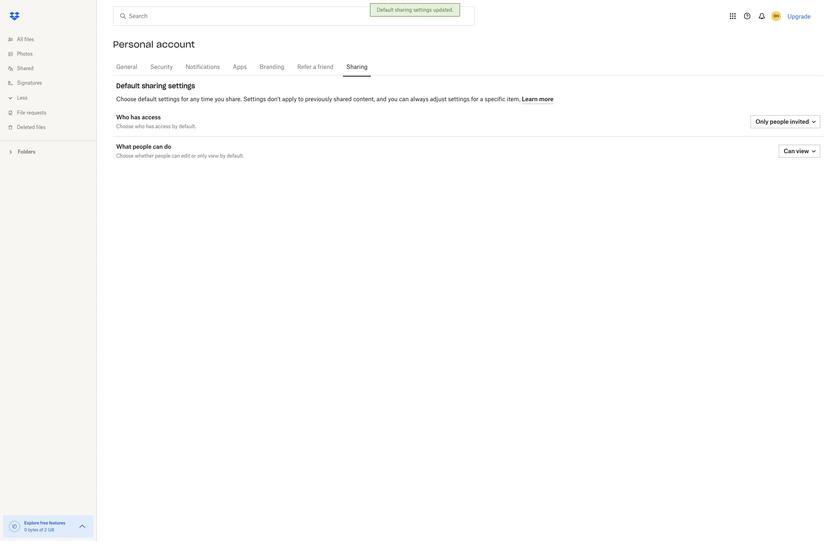 Task type: vqa. For each thing, say whether or not it's contained in the screenshot.
fdr checkbox item
no



Task type: locate. For each thing, give the bounding box(es) containing it.
0 horizontal spatial a
[[313, 65, 316, 70]]

a left specific
[[480, 97, 483, 102]]

sharing tab
[[343, 58, 371, 77]]

can
[[784, 148, 795, 155]]

requests
[[27, 111, 46, 115]]

1 choose from the top
[[116, 97, 136, 102]]

file requests link
[[6, 106, 97, 120]]

people
[[770, 118, 789, 125], [133, 143, 151, 150], [155, 154, 170, 159]]

has up the who
[[131, 114, 140, 121]]

2 horizontal spatial people
[[770, 118, 789, 125]]

3 choose from the top
[[116, 154, 134, 159]]

files right the deleted
[[36, 125, 46, 130]]

general tab
[[113, 58, 141, 77]]

1 vertical spatial files
[[36, 125, 46, 130]]

0 vertical spatial access
[[142, 114, 161, 121]]

0 horizontal spatial view
[[208, 154, 219, 159]]

only
[[197, 154, 207, 159]]

2 horizontal spatial can
[[399, 97, 409, 102]]

0 horizontal spatial default
[[116, 82, 140, 90]]

folders
[[18, 149, 35, 155]]

1 horizontal spatial files
[[36, 125, 46, 130]]

1 horizontal spatial you
[[388, 97, 398, 102]]

list
[[0, 27, 97, 140]]

or
[[191, 154, 196, 159]]

settings
[[413, 7, 432, 13], [168, 82, 195, 90], [158, 97, 180, 102], [448, 97, 470, 102]]

default.
[[179, 124, 196, 129], [227, 154, 244, 159]]

files
[[24, 37, 34, 42], [36, 125, 46, 130]]

you right the and
[[388, 97, 398, 102]]

settings left updated.
[[413, 7, 432, 13]]

access up do at the left
[[155, 124, 171, 129]]

access
[[142, 114, 161, 121], [155, 124, 171, 129]]

quota usage element
[[8, 521, 21, 533]]

0 horizontal spatial can
[[153, 143, 163, 150]]

0 vertical spatial by
[[172, 124, 178, 129]]

0 horizontal spatial sharing
[[142, 82, 166, 90]]

sharing
[[346, 65, 368, 70]]

upgrade link
[[788, 13, 811, 20]]

for
[[181, 97, 189, 102], [471, 97, 478, 102]]

people right 'only'
[[770, 118, 789, 125]]

1 vertical spatial default
[[116, 82, 140, 90]]

default
[[377, 7, 394, 13], [116, 82, 140, 90]]

1 vertical spatial by
[[220, 154, 225, 159]]

choose down who
[[116, 124, 134, 129]]

choose up who
[[116, 97, 136, 102]]

1 vertical spatial default.
[[227, 154, 244, 159]]

can left edit
[[172, 154, 180, 159]]

settings for default sharing settings updated.
[[413, 7, 432, 13]]

people up whether
[[133, 143, 151, 150]]

people down do at the left
[[155, 154, 170, 159]]

view
[[796, 148, 809, 155], [208, 154, 219, 159]]

list containing all files
[[0, 27, 97, 140]]

can inside choose default settings for any time you share. settings don't apply to previously shared content, and you can always adjust settings for a specific item. learn more
[[399, 97, 409, 102]]

default for default sharing settings updated.
[[377, 7, 394, 13]]

0 vertical spatial default.
[[179, 124, 196, 129]]

Search text field
[[129, 12, 458, 21]]

sharing
[[395, 7, 412, 13], [142, 82, 166, 90]]

can left always
[[399, 97, 409, 102]]

1 vertical spatial choose
[[116, 124, 134, 129]]

view inside what people can do choose whether people can edit or only view by default.
[[208, 154, 219, 159]]

account
[[156, 39, 195, 50]]

choose default settings for any time you share. settings don't apply to previously shared content, and you can always adjust settings for a specific item. learn more
[[116, 95, 553, 102]]

1 horizontal spatial sharing
[[395, 7, 412, 13]]

0 vertical spatial a
[[313, 65, 316, 70]]

default. up what people can do choose whether people can edit or only view by default.
[[179, 124, 196, 129]]

by up what people can do choose whether people can edit or only view by default.
[[172, 124, 178, 129]]

choose down what
[[116, 154, 134, 159]]

1 vertical spatial people
[[133, 143, 151, 150]]

settings for choose default settings for any time you share. settings don't apply to previously shared content, and you can always adjust settings for a specific item. learn more
[[158, 97, 180, 102]]

files inside deleted files link
[[36, 125, 46, 130]]

can
[[399, 97, 409, 102], [153, 143, 163, 150], [172, 154, 180, 159]]

sharing left updated.
[[395, 7, 412, 13]]

for left specific
[[471, 97, 478, 102]]

view right can
[[796, 148, 809, 155]]

0 horizontal spatial default.
[[179, 124, 196, 129]]

access up the who
[[142, 114, 161, 121]]

all files
[[17, 37, 34, 42]]

file
[[17, 111, 25, 115]]

0 vertical spatial files
[[24, 37, 34, 42]]

2 vertical spatial choose
[[116, 154, 134, 159]]

2
[[44, 529, 47, 533]]

settings down default sharing settings
[[158, 97, 180, 102]]

1 horizontal spatial default.
[[227, 154, 244, 159]]

1 vertical spatial can
[[153, 143, 163, 150]]

tab list
[[113, 56, 824, 77]]

a right refer
[[313, 65, 316, 70]]

1 you from the left
[[215, 97, 224, 102]]

content,
[[353, 97, 375, 102]]

2 vertical spatial people
[[155, 154, 170, 159]]

files right all
[[24, 37, 34, 42]]

2 vertical spatial can
[[172, 154, 180, 159]]

can left do at the left
[[153, 143, 163, 150]]

a
[[313, 65, 316, 70], [480, 97, 483, 102]]

more
[[539, 95, 553, 102]]

gb
[[48, 529, 54, 533]]

folders button
[[0, 146, 97, 158]]

bn button
[[770, 10, 783, 23]]

learn
[[522, 95, 538, 102]]

to
[[298, 97, 304, 102]]

0 vertical spatial has
[[131, 114, 140, 121]]

time
[[201, 97, 213, 102]]

0 horizontal spatial for
[[181, 97, 189, 102]]

1 horizontal spatial a
[[480, 97, 483, 102]]

1 vertical spatial sharing
[[142, 82, 166, 90]]

photos
[[17, 52, 33, 56]]

1 horizontal spatial people
[[155, 154, 170, 159]]

shared link
[[6, 61, 97, 76]]

by right only
[[220, 154, 225, 159]]

people inside only people invited dropdown button
[[770, 118, 789, 125]]

2 you from the left
[[388, 97, 398, 102]]

file requests
[[17, 111, 46, 115]]

0 vertical spatial can
[[399, 97, 409, 102]]

1 horizontal spatial view
[[796, 148, 809, 155]]

only
[[756, 118, 768, 125]]

default. right only
[[227, 154, 244, 159]]

0 horizontal spatial has
[[131, 114, 140, 121]]

0 horizontal spatial you
[[215, 97, 224, 102]]

edit
[[181, 154, 190, 159]]

1 vertical spatial access
[[155, 124, 171, 129]]

1 horizontal spatial by
[[220, 154, 225, 159]]

you
[[215, 97, 224, 102], [388, 97, 398, 102]]

0 vertical spatial people
[[770, 118, 789, 125]]

2 choose from the top
[[116, 124, 134, 129]]

apps tab
[[230, 58, 250, 77]]

has right the who
[[146, 124, 154, 129]]

people for what
[[133, 143, 151, 150]]

what
[[116, 143, 131, 150]]

1 horizontal spatial default
[[377, 7, 394, 13]]

1 horizontal spatial for
[[471, 97, 478, 102]]

0
[[24, 529, 27, 533]]

by
[[172, 124, 178, 129], [220, 154, 225, 159]]

0 vertical spatial sharing
[[395, 7, 412, 13]]

sharing for default sharing settings updated.
[[395, 7, 412, 13]]

for left the any
[[181, 97, 189, 102]]

1 horizontal spatial can
[[172, 154, 180, 159]]

apps
[[233, 65, 247, 70]]

0 vertical spatial choose
[[116, 97, 136, 102]]

explore
[[24, 521, 39, 526]]

has
[[131, 114, 140, 121], [146, 124, 154, 129]]

0 horizontal spatial by
[[172, 124, 178, 129]]

always
[[410, 97, 429, 102]]

files for all files
[[24, 37, 34, 42]]

people for only
[[770, 118, 789, 125]]

view inside dropdown button
[[796, 148, 809, 155]]

0 horizontal spatial people
[[133, 143, 151, 150]]

only people invited button
[[751, 115, 820, 128]]

bn
[[773, 13, 779, 19]]

files inside all files link
[[24, 37, 34, 42]]

do
[[164, 143, 171, 150]]

specific
[[485, 97, 505, 102]]

sharing up "default"
[[142, 82, 166, 90]]

2 for from the left
[[471, 97, 478, 102]]

choose
[[116, 97, 136, 102], [116, 124, 134, 129], [116, 154, 134, 159]]

1 horizontal spatial has
[[146, 124, 154, 129]]

0 vertical spatial default
[[377, 7, 394, 13]]

1 vertical spatial a
[[480, 97, 483, 102]]

can view button
[[779, 145, 820, 158]]

view right only
[[208, 154, 219, 159]]

branding tab
[[256, 58, 288, 77]]

0 horizontal spatial files
[[24, 37, 34, 42]]

upgrade
[[788, 13, 811, 20]]

settings up the any
[[168, 82, 195, 90]]

signatures link
[[6, 76, 97, 90]]

by inside what people can do choose whether people can edit or only view by default.
[[220, 154, 225, 159]]

you right time
[[215, 97, 224, 102]]

by inside who has access choose who has access by default.
[[172, 124, 178, 129]]



Task type: describe. For each thing, give the bounding box(es) containing it.
dropbox image
[[6, 8, 23, 24]]

all files link
[[6, 32, 97, 47]]

less
[[17, 96, 27, 100]]

settings for default sharing settings
[[168, 82, 195, 90]]

default. inside who has access choose who has access by default.
[[179, 124, 196, 129]]

free
[[40, 521, 48, 526]]

personal account
[[113, 39, 195, 50]]

updated.
[[433, 7, 453, 13]]

shared
[[334, 97, 352, 102]]

default sharing settings updated.
[[377, 7, 453, 13]]

features
[[49, 521, 65, 526]]

adjust
[[430, 97, 447, 102]]

default
[[138, 97, 157, 102]]

who has access choose who has access by default.
[[116, 114, 196, 129]]

less image
[[6, 94, 15, 102]]

apply
[[282, 97, 297, 102]]

can view
[[784, 148, 809, 155]]

deleted
[[17, 125, 35, 130]]

item.
[[507, 97, 520, 102]]

don't
[[267, 97, 281, 102]]

security
[[150, 65, 173, 70]]

choose inside who has access choose who has access by default.
[[116, 124, 134, 129]]

previously
[[305, 97, 332, 102]]

photos link
[[6, 47, 97, 61]]

share.
[[226, 97, 242, 102]]

default. inside what people can do choose whether people can edit or only view by default.
[[227, 154, 244, 159]]

bytes
[[28, 529, 38, 533]]

shared
[[17, 66, 33, 71]]

who
[[116, 114, 129, 121]]

only people invited
[[756, 118, 809, 125]]

notifications
[[186, 65, 220, 70]]

of
[[39, 529, 43, 533]]

1 for from the left
[[181, 97, 189, 102]]

deleted files
[[17, 125, 46, 130]]

tab list containing general
[[113, 56, 824, 77]]

files for deleted files
[[36, 125, 46, 130]]

choose inside what people can do choose whether people can edit or only view by default.
[[116, 154, 134, 159]]

learn more button
[[522, 94, 553, 104]]

settings
[[243, 97, 266, 102]]

refer a friend
[[297, 65, 333, 70]]

choose inside choose default settings for any time you share. settings don't apply to previously shared content, and you can always adjust settings for a specific item. learn more
[[116, 97, 136, 102]]

refer
[[297, 65, 312, 70]]

a inside choose default settings for any time you share. settings don't apply to previously shared content, and you can always adjust settings for a specific item. learn more
[[480, 97, 483, 102]]

invited
[[790, 118, 809, 125]]

default for default sharing settings
[[116, 82, 140, 90]]

what people can do choose whether people can edit or only view by default.
[[116, 143, 244, 159]]

any
[[190, 97, 200, 102]]

security tab
[[147, 58, 176, 77]]

deleted files link
[[6, 120, 97, 135]]

settings right adjust
[[448, 97, 470, 102]]

1 vertical spatial has
[[146, 124, 154, 129]]

default sharing settings
[[116, 82, 195, 90]]

who
[[135, 124, 145, 129]]

branding
[[260, 65, 284, 70]]

and
[[377, 97, 387, 102]]

notifications tab
[[182, 58, 223, 77]]

all
[[17, 37, 23, 42]]

whether
[[135, 154, 154, 159]]

friend
[[318, 65, 333, 70]]

explore free features 0 bytes of 2 gb
[[24, 521, 65, 533]]

sharing for default sharing settings
[[142, 82, 166, 90]]

personal
[[113, 39, 153, 50]]

a inside tab
[[313, 65, 316, 70]]

refer a friend tab
[[294, 58, 337, 77]]

general
[[116, 65, 137, 70]]

signatures
[[17, 81, 42, 86]]



